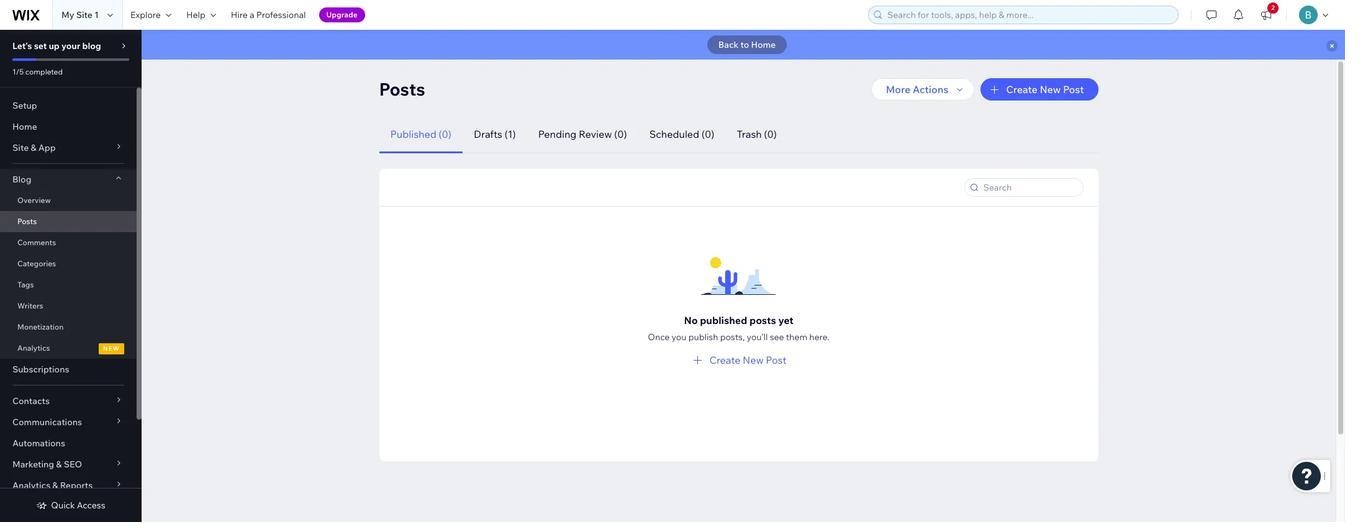 Task type: locate. For each thing, give the bounding box(es) containing it.
review
[[579, 128, 612, 140]]

home right to
[[751, 39, 776, 50]]

0 horizontal spatial create new post
[[710, 354, 787, 366]]

(0) right scheduled
[[702, 128, 715, 140]]

home inside home link
[[12, 121, 37, 132]]

back to home button
[[707, 35, 787, 54]]

& left seo at left bottom
[[56, 459, 62, 470]]

& for analytics
[[52, 480, 58, 491]]

& for marketing
[[56, 459, 62, 470]]

home inside back to home button
[[751, 39, 776, 50]]

0 horizontal spatial site
[[12, 142, 29, 153]]

marketing
[[12, 459, 54, 470]]

setup
[[12, 100, 37, 111]]

0 vertical spatial create new post
[[1006, 83, 1084, 96]]

posts down overview in the left top of the page
[[17, 217, 37, 226]]

0 vertical spatial home
[[751, 39, 776, 50]]

trash
[[737, 128, 762, 140]]

0 horizontal spatial create
[[710, 354, 741, 366]]

my site 1
[[61, 9, 99, 20]]

monetization
[[17, 322, 64, 332]]

1 horizontal spatial post
[[1063, 83, 1084, 96]]

2 (0) from the left
[[614, 128, 627, 140]]

& left reports
[[52, 480, 58, 491]]

(0) right 'trash'
[[764, 128, 777, 140]]

(0) right published
[[439, 128, 452, 140]]

0 vertical spatial create
[[1006, 83, 1038, 96]]

actions
[[913, 83, 949, 96]]

posts link
[[0, 211, 137, 232]]

0 vertical spatial post
[[1063, 83, 1084, 96]]

posts
[[379, 78, 425, 100], [17, 217, 37, 226]]

analytics down monetization
[[17, 343, 50, 353]]

comments
[[17, 238, 56, 247]]

1 vertical spatial create new post
[[710, 354, 787, 366]]

1 vertical spatial new
[[743, 354, 764, 366]]

1 horizontal spatial create new post button
[[981, 78, 1098, 101]]

2 vertical spatial &
[[52, 480, 58, 491]]

0 vertical spatial &
[[31, 142, 36, 153]]

0 vertical spatial posts
[[379, 78, 425, 100]]

home down the setup
[[12, 121, 37, 132]]

1 horizontal spatial new
[[1040, 83, 1061, 96]]

1 vertical spatial home
[[12, 121, 37, 132]]

Search field
[[980, 179, 1079, 196]]

back
[[718, 39, 739, 50]]

(0) right review in the left of the page
[[614, 128, 627, 140]]

published
[[700, 314, 747, 327]]

automations
[[12, 438, 65, 449]]

3 (0) from the left
[[702, 128, 715, 140]]

automations link
[[0, 433, 137, 454]]

contacts
[[12, 396, 50, 407]]

app
[[38, 142, 56, 153]]

set
[[34, 40, 47, 52]]

back to home
[[718, 39, 776, 50]]

pending review (0) button
[[527, 116, 638, 153]]

drafts (1)
[[474, 128, 516, 140]]

published (0)
[[390, 128, 452, 140]]

& left app
[[31, 142, 36, 153]]

(0)
[[439, 128, 452, 140], [614, 128, 627, 140], [702, 128, 715, 140], [764, 128, 777, 140]]

(0) inside "scheduled (0)" "button"
[[702, 128, 715, 140]]

subscriptions link
[[0, 359, 137, 380]]

posts inside sidebar element
[[17, 217, 37, 226]]

create
[[1006, 83, 1038, 96], [710, 354, 741, 366]]

4 (0) from the left
[[764, 128, 777, 140]]

back to home alert
[[142, 30, 1345, 60]]

& inside popup button
[[31, 142, 36, 153]]

new
[[103, 345, 120, 353]]

1 vertical spatial posts
[[17, 217, 37, 226]]

analytics inside dropdown button
[[12, 480, 50, 491]]

here.
[[809, 332, 830, 343]]

(0) inside trash (0) button
[[764, 128, 777, 140]]

1 vertical spatial &
[[56, 459, 62, 470]]

0 horizontal spatial posts
[[17, 217, 37, 226]]

1 vertical spatial post
[[766, 354, 787, 366]]

create new post button
[[981, 78, 1098, 101], [691, 353, 787, 368]]

1 vertical spatial site
[[12, 142, 29, 153]]

0 vertical spatial new
[[1040, 83, 1061, 96]]

upgrade button
[[319, 7, 365, 22]]

up
[[49, 40, 60, 52]]

site
[[76, 9, 92, 20], [12, 142, 29, 153]]

blog button
[[0, 169, 137, 190]]

analytics down marketing
[[12, 480, 50, 491]]

home link
[[0, 116, 137, 137]]

1 horizontal spatial site
[[76, 9, 92, 20]]

them
[[786, 332, 807, 343]]

tab list
[[379, 116, 1084, 153]]

create new post
[[1006, 83, 1084, 96], [710, 354, 787, 366]]

(0) inside published (0) button
[[439, 128, 452, 140]]

analytics & reports button
[[0, 475, 137, 496]]

quick access button
[[36, 500, 105, 511]]

(0) for scheduled (0)
[[702, 128, 715, 140]]

subscriptions
[[12, 364, 69, 375]]

analytics for analytics & reports
[[12, 480, 50, 491]]

0 vertical spatial site
[[76, 9, 92, 20]]

0 horizontal spatial post
[[766, 354, 787, 366]]

0 horizontal spatial new
[[743, 354, 764, 366]]

trash (0) button
[[726, 116, 788, 153]]

site left app
[[12, 142, 29, 153]]

scheduled (0) button
[[638, 116, 726, 153]]

site & app button
[[0, 137, 137, 158]]

1 horizontal spatial create
[[1006, 83, 1038, 96]]

blog
[[12, 174, 31, 185]]

posts up published
[[379, 78, 425, 100]]

no
[[684, 314, 698, 327]]

analytics for analytics
[[17, 343, 50, 353]]

site left 1
[[76, 9, 92, 20]]

1 vertical spatial analytics
[[12, 480, 50, 491]]

1 horizontal spatial home
[[751, 39, 776, 50]]

monetization link
[[0, 317, 137, 338]]

new
[[1040, 83, 1061, 96], [743, 354, 764, 366]]

1 vertical spatial create
[[710, 354, 741, 366]]

hire
[[231, 9, 248, 20]]

1 (0) from the left
[[439, 128, 452, 140]]

tags
[[17, 280, 34, 289]]

quick access
[[51, 500, 105, 511]]

0 horizontal spatial home
[[12, 121, 37, 132]]

help
[[186, 9, 205, 20]]

communications button
[[0, 412, 137, 433]]

home
[[751, 39, 776, 50], [12, 121, 37, 132]]

0 vertical spatial analytics
[[17, 343, 50, 353]]

overview link
[[0, 190, 137, 211]]

drafts
[[474, 128, 502, 140]]

2
[[1272, 4, 1275, 12]]

(0) for trash (0)
[[764, 128, 777, 140]]

analytics & reports
[[12, 480, 93, 491]]

tab list containing published (0)
[[379, 116, 1084, 153]]

pending review (0)
[[538, 128, 627, 140]]

1 horizontal spatial create new post
[[1006, 83, 1084, 96]]

1 vertical spatial create new post button
[[691, 353, 787, 368]]

yet
[[778, 314, 794, 327]]

contacts button
[[0, 391, 137, 412]]

categories
[[17, 259, 56, 268]]



Task type: vqa. For each thing, say whether or not it's contained in the screenshot.
(0) corresponding to Trash (0)
yes



Task type: describe. For each thing, give the bounding box(es) containing it.
blog
[[82, 40, 101, 52]]

scheduled (0)
[[649, 128, 715, 140]]

marketing & seo button
[[0, 454, 137, 475]]

trash (0)
[[737, 128, 777, 140]]

new for create new post button to the top
[[1040, 83, 1061, 96]]

tags link
[[0, 275, 137, 296]]

drafts (1) button
[[463, 116, 527, 153]]

my
[[61, 9, 74, 20]]

writers link
[[0, 296, 137, 317]]

to
[[741, 39, 749, 50]]

1
[[94, 9, 99, 20]]

no published posts yet once you publish posts, you'll see them here.
[[648, 314, 830, 343]]

2 button
[[1253, 0, 1280, 30]]

site & app
[[12, 142, 56, 153]]

let's
[[12, 40, 32, 52]]

seo
[[64, 459, 82, 470]]

reports
[[60, 480, 93, 491]]

(1)
[[505, 128, 516, 140]]

professional
[[256, 9, 306, 20]]

your
[[61, 40, 80, 52]]

more actions
[[886, 83, 949, 96]]

pending
[[538, 128, 577, 140]]

publish
[[689, 332, 718, 343]]

comments link
[[0, 232, 137, 253]]

1/5 completed
[[12, 67, 63, 76]]

create for create new post button to the top
[[1006, 83, 1038, 96]]

setup link
[[0, 95, 137, 116]]

site inside popup button
[[12, 142, 29, 153]]

1/5
[[12, 67, 24, 76]]

explore
[[130, 9, 161, 20]]

communications
[[12, 417, 82, 428]]

more
[[886, 83, 911, 96]]

(0) for published (0)
[[439, 128, 452, 140]]

sidebar element
[[0, 30, 142, 522]]

once
[[648, 332, 670, 343]]

let's set up your blog
[[12, 40, 101, 52]]

quick
[[51, 500, 75, 511]]

posts,
[[720, 332, 745, 343]]

hire a professional link
[[223, 0, 313, 30]]

(0) inside pending review (0) button
[[614, 128, 627, 140]]

marketing & seo
[[12, 459, 82, 470]]

0 vertical spatial create new post button
[[981, 78, 1098, 101]]

writers
[[17, 301, 43, 311]]

& for site
[[31, 142, 36, 153]]

published (0) button
[[379, 116, 463, 153]]

you
[[672, 332, 687, 343]]

upgrade
[[326, 10, 358, 19]]

help button
[[179, 0, 223, 30]]

create for left create new post button
[[710, 354, 741, 366]]

Search for tools, apps, help & more... field
[[884, 6, 1175, 24]]

access
[[77, 500, 105, 511]]

completed
[[25, 67, 63, 76]]

more actions button
[[871, 78, 975, 101]]

1 horizontal spatial posts
[[379, 78, 425, 100]]

you'll
[[747, 332, 768, 343]]

new for left create new post button
[[743, 354, 764, 366]]

hire a professional
[[231, 9, 306, 20]]

categories link
[[0, 253, 137, 275]]

a
[[250, 9, 254, 20]]

see
[[770, 332, 784, 343]]

0 horizontal spatial create new post button
[[691, 353, 787, 368]]

scheduled
[[649, 128, 699, 140]]

published
[[390, 128, 436, 140]]

overview
[[17, 196, 51, 205]]

posts
[[750, 314, 776, 327]]



